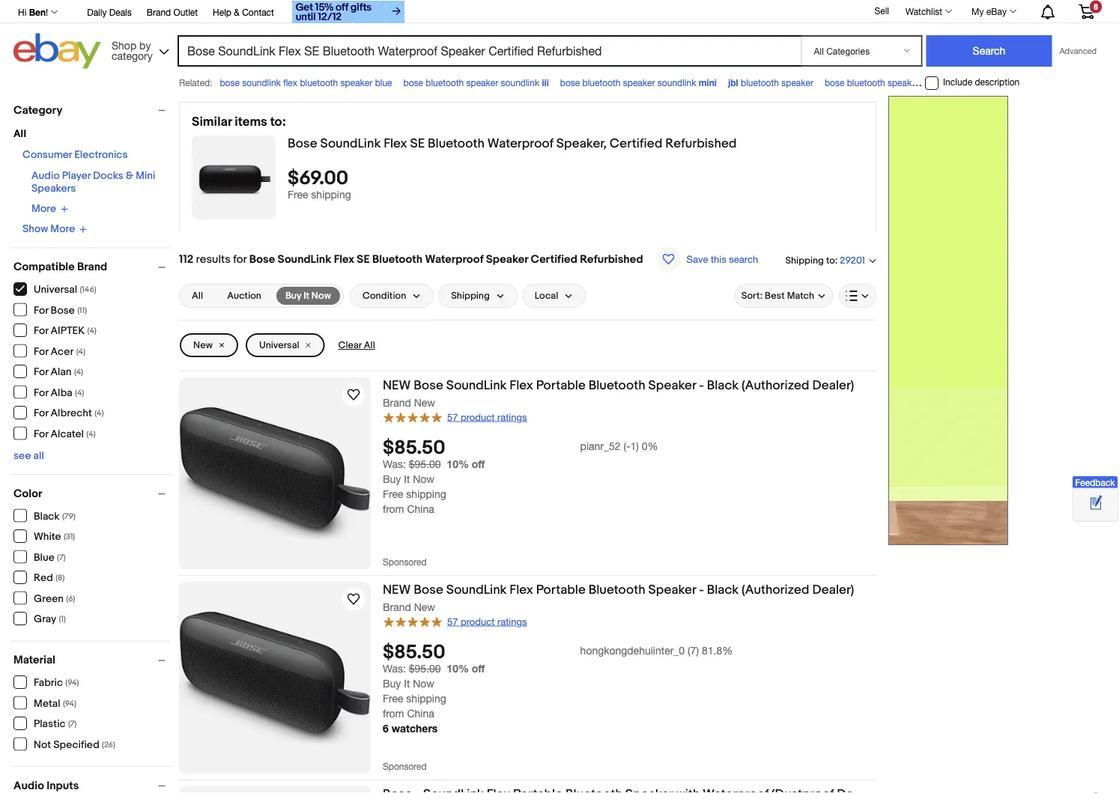 Task type: describe. For each thing, give the bounding box(es) containing it.
hi
[[18, 7, 26, 17]]

compatible brand
[[13, 261, 107, 274]]

$69.00
[[288, 167, 349, 190]]

for alba (4)
[[34, 387, 84, 400]]

sort:
[[742, 290, 763, 302]]

shipping for shipping to : 29201
[[786, 255, 825, 266]]

was: inside hongkongdehuiinter_0 (7) 81.8% was: $95.00 10% off buy it now free shipping from china 6 watchers
[[383, 663, 406, 675]]

for acer (4)
[[34, 346, 85, 358]]

speakers
[[31, 183, 76, 195]]

for albrecht (4)
[[34, 407, 104, 420]]

category button
[[13, 103, 172, 117]]

hongkongdehuiinter_0
[[581, 645, 685, 657]]

57 for hongkongdehuiinter_0 (7) 81.8%
[[448, 616, 458, 628]]

red (8)
[[34, 572, 65, 585]]

new link
[[180, 334, 238, 358]]

$85.50 for pianr_52 (-1) 0%
[[383, 437, 446, 460]]

clear all link
[[333, 334, 381, 358]]

was: inside pianr_52 (-1) 0% was: $95.00 10% off buy it now free shipping from china
[[383, 458, 406, 471]]

free inside $69.00 free shipping
[[288, 189, 308, 201]]

speaker for bose bluetooth speaker soundlink mini
[[624, 77, 656, 88]]

audio for audio inputs
[[13, 780, 44, 793]]

audio for audio player docks & mini speakers
[[31, 170, 60, 183]]

new for hongkongdehuiinter_0 (7) 81.8%
[[383, 582, 411, 598]]

bluetooth inside "bose soundlink flex se bluetooth waterproof speaker, certified refurbished" link
[[428, 136, 485, 151]]

buy inside pianr_52 (-1) 0% was: $95.00 10% off buy it now free shipping from china
[[383, 473, 401, 486]]

category
[[112, 49, 153, 62]]

portable for pianr_52 (-1) 0%
[[536, 378, 586, 394]]

electronics
[[74, 149, 128, 162]]

1 soundlink from the left
[[242, 77, 281, 88]]

not specified (26)
[[34, 739, 115, 752]]

(146)
[[80, 285, 96, 295]]

6
[[383, 723, 389, 735]]

$69.00 free shipping
[[288, 167, 351, 201]]

dealer) for hongkongdehuiinter_0 (7) 81.8%
[[813, 582, 855, 598]]

se inside "bose soundlink flex se bluetooth waterproof speaker, certified refurbished" link
[[410, 136, 425, 151]]

advanced link
[[1053, 36, 1105, 66]]

outlet
[[174, 7, 198, 17]]

see all
[[13, 450, 44, 463]]

new bose soundlink flex portable bluetooth speaker - black (authorized dealer) heading for hongkongdehuiinter_0 (7) 81.8%
[[383, 582, 855, 598]]

for for for acer
[[34, 346, 48, 358]]

hi ben !
[[18, 7, 48, 17]]

audio player docks & mini speakers
[[31, 170, 155, 195]]

my
[[972, 6, 985, 16]]

brand outlet
[[147, 7, 198, 17]]

help & contact
[[213, 7, 274, 17]]

search
[[730, 253, 759, 265]]

for bose (11)
[[34, 304, 87, 317]]

bose for bose bluetooth speaker soundlink revolve
[[825, 77, 845, 88]]

now inside hongkongdehuiinter_0 (7) 81.8% was: $95.00 10% off buy it now free shipping from china 6 watchers
[[413, 678, 435, 690]]

bose soundlink flex se bluetooth waterproof speaker, certified refurbished image
[[192, 146, 276, 209]]

(authorized for pianr_52 (-1) 0%
[[742, 378, 810, 394]]

black for pianr_52 (-1) 0%
[[707, 378, 739, 394]]

(8)
[[56, 574, 65, 584]]

Search for anything text field
[[180, 37, 799, 65]]

product for pianr_52 (-1) 0%
[[461, 412, 495, 423]]

sort: best match button
[[735, 284, 834, 308]]

plastic (7)
[[34, 719, 77, 731]]

audio player docks & mini speakers link
[[31, 170, 155, 195]]

0 vertical spatial certified
[[610, 136, 663, 151]]

bluetooth up (-
[[589, 378, 646, 394]]

bluetooth for bose bluetooth speaker soundlink revolve
[[848, 77, 886, 88]]

fabric (94)
[[34, 677, 79, 690]]

new for hongkongdehuiinter_0 (7) 81.8%
[[414, 601, 436, 614]]

(4) for for albrecht
[[95, 409, 104, 419]]

0 vertical spatial more
[[31, 203, 56, 216]]

it inside pianr_52 (-1) 0% was: $95.00 10% off buy it now free shipping from china
[[404, 473, 410, 486]]

bose soundlink flex se bluetooth waterproof speaker, certified refurbished link
[[288, 136, 864, 154]]

shop by category button
[[105, 33, 172, 66]]

0 vertical spatial speaker
[[486, 253, 529, 266]]

for for for alan
[[34, 366, 48, 379]]

include
[[944, 77, 973, 87]]

player
[[62, 170, 91, 183]]

soundlink inside "bose soundlink flex se bluetooth waterproof speaker, certified refurbished" link
[[320, 136, 381, 151]]

buy it now
[[286, 290, 331, 302]]

1 vertical spatial all
[[192, 290, 203, 302]]

watch new bose soundlink flex portable bluetooth speaker - black (authorized dealer) image for pianr_52 (-1) 0%
[[345, 386, 363, 404]]

shipping button
[[439, 284, 518, 308]]

aiptek
[[51, 325, 85, 338]]

57 product ratings for hongkongdehuiinter_0 (7) 81.8%
[[448, 616, 527, 628]]

daily
[[87, 7, 107, 17]]

local
[[535, 290, 559, 302]]

2 horizontal spatial all
[[364, 340, 375, 351]]

shop
[[112, 39, 137, 51]]

1)
[[631, 440, 639, 452]]

metal (94)
[[34, 698, 76, 711]]

material button
[[13, 654, 172, 668]]

color button
[[13, 487, 172, 501]]

main content containing $69.00
[[179, 96, 877, 794]]

1 vertical spatial more
[[50, 223, 75, 236]]

bose soundlink flex bluetooth speaker blue
[[220, 77, 392, 88]]

to
[[827, 255, 836, 266]]

(11)
[[77, 306, 87, 316]]

universal for universal
[[259, 340, 300, 351]]

(26)
[[102, 741, 115, 750]]

by
[[139, 39, 151, 51]]

new bose soundlink flex portable bluetooth speaker - black (authorized dealer) heading for pianr_52 (-1) 0%
[[383, 378, 855, 394]]

dealer) for pianr_52 (-1) 0%
[[813, 378, 855, 394]]

shipping inside pianr_52 (-1) 0% was: $95.00 10% off buy it now free shipping from china
[[407, 488, 447, 501]]

112 results for bose soundlink flex se bluetooth waterproof speaker certified refurbished
[[179, 253, 644, 266]]

mini
[[136, 170, 155, 183]]

!
[[46, 7, 48, 17]]

(7) inside hongkongdehuiinter_0 (7) 81.8% was: $95.00 10% off buy it now free shipping from china 6 watchers
[[688, 645, 699, 657]]

(-
[[624, 440, 631, 452]]

(4) for for alan
[[74, 368, 83, 377]]

1 vertical spatial waterproof
[[425, 253, 484, 266]]

ratings for pianr_52 (-1) 0%
[[498, 412, 527, 423]]

free inside hongkongdehuiinter_0 (7) 81.8% was: $95.00 10% off buy it now free shipping from china 6 watchers
[[383, 693, 404, 705]]

& inside account navigation
[[234, 7, 240, 17]]

new for pianr_52 (-1) 0%
[[383, 378, 411, 394]]

similar items to:
[[192, 114, 286, 130]]

alba
[[51, 387, 72, 400]]

advertisement region
[[889, 96, 1009, 546]]

Buy It Now selected text field
[[286, 289, 331, 303]]

waterproof inside "bose soundlink flex se bluetooth waterproof speaker, certified refurbished" link
[[488, 136, 554, 151]]

china inside hongkongdehuiinter_0 (7) 81.8% was: $95.00 10% off buy it now free shipping from china 6 watchers
[[407, 708, 435, 720]]

for
[[233, 253, 247, 266]]

gray (1)
[[34, 614, 66, 626]]

brand outlet link
[[147, 4, 198, 21]]

inputs
[[47, 780, 79, 793]]

speaker for bose bluetooth speaker soundlink revolve
[[888, 77, 920, 88]]

blue
[[375, 77, 392, 88]]

color
[[13, 487, 42, 501]]

see
[[13, 450, 31, 463]]

1 vertical spatial certified
[[531, 253, 578, 266]]

universal for universal (146)
[[34, 284, 77, 296]]

for for for bose
[[34, 304, 48, 317]]

$95.00 inside pianr_52 (-1) 0% was: $95.00 10% off buy it now free shipping from china
[[409, 458, 441, 471]]

daily deals link
[[87, 4, 132, 21]]

for alcatel (4)
[[34, 428, 96, 441]]

revolve
[[964, 77, 995, 88]]

$95.00 inside hongkongdehuiinter_0 (7) 81.8% was: $95.00 10% off buy it now free shipping from china 6 watchers
[[409, 663, 441, 675]]

none submit inside the shop by category banner
[[927, 35, 1053, 67]]

bose for bose bluetooth speaker soundlink mini
[[561, 77, 580, 88]]

watchlist
[[906, 6, 943, 16]]

condition button
[[350, 284, 434, 308]]

bose soundlink flex se bluetooth waterproof speaker, certified refurbished heading
[[288, 136, 737, 151]]

for aiptek (4)
[[34, 325, 97, 338]]

save this search
[[687, 253, 759, 265]]

bose bluetooth speaker soundlink iii
[[404, 77, 549, 88]]

soundlink for bose bluetooth speaker soundlink revolve
[[923, 77, 961, 88]]

china inside pianr_52 (-1) 0% was: $95.00 10% off buy it now free shipping from china
[[407, 503, 435, 516]]

watch new bose soundlink flex portable bluetooth speaker - black (authorized dealer) image for hongkongdehuiinter_0 (7) 81.8%
[[345, 591, 363, 609]]

1 speaker from the left
[[341, 77, 373, 88]]

57 product ratings for pianr_52 (-1) 0%
[[448, 412, 527, 423]]

white (31)
[[34, 531, 75, 544]]

auction
[[227, 290, 262, 302]]

sort: best match
[[742, 290, 815, 302]]

(31)
[[64, 533, 75, 542]]

mini
[[699, 77, 717, 88]]

bluetooth for bose bluetooth speaker soundlink mini
[[583, 77, 621, 88]]

bluetooth up hongkongdehuiinter_0
[[589, 582, 646, 598]]

new bose soundlink flex portable bluetooth speaker - black (authorized dealer) brand new for pianr_52 (-1) 0%
[[383, 378, 855, 409]]

1 vertical spatial black
[[34, 511, 60, 523]]

now inside text box
[[312, 290, 331, 302]]



Task type: locate. For each thing, give the bounding box(es) containing it.
shipping
[[786, 255, 825, 266], [451, 290, 490, 302]]

(4) right alcatel
[[86, 430, 96, 439]]

my ebay
[[972, 6, 1008, 16]]

1 vertical spatial from
[[383, 708, 404, 720]]

black
[[707, 378, 739, 394], [34, 511, 60, 523], [707, 582, 739, 598]]

waterproof up shipping dropdown button
[[425, 253, 484, 266]]

2 horizontal spatial (7)
[[688, 645, 699, 657]]

for left alba
[[34, 387, 48, 400]]

2 new bose soundlink flex portable bluetooth speaker - black (authorized dealer) heading from the top
[[383, 582, 855, 598]]

1 from from the top
[[383, 503, 404, 516]]

more up show more
[[31, 203, 56, 216]]

bose
[[288, 136, 318, 151], [249, 253, 275, 266], [51, 304, 75, 317], [414, 378, 444, 394], [414, 582, 444, 598]]

2 from from the top
[[383, 708, 404, 720]]

1 vertical spatial (authorized
[[742, 582, 810, 598]]

bluetooth down sell
[[848, 77, 886, 88]]

for down 'universal (146)' at top left
[[34, 304, 48, 317]]

2 off from the top
[[472, 663, 485, 675]]

0 vertical spatial &
[[234, 7, 240, 17]]

1 vertical spatial 10%
[[447, 663, 469, 675]]

1 vertical spatial now
[[413, 473, 435, 486]]

1 vertical spatial speaker
[[649, 378, 697, 394]]

all
[[33, 450, 44, 463]]

black for hongkongdehuiinter_0 (7) 81.8%
[[707, 582, 739, 598]]

0 horizontal spatial shipping
[[451, 290, 490, 302]]

blue
[[34, 552, 55, 564]]

main content
[[179, 96, 877, 794]]

1 - from the top
[[700, 378, 705, 394]]

(4) right alba
[[75, 388, 84, 398]]

1 vertical spatial dealer)
[[813, 582, 855, 598]]

1 watch new bose soundlink flex portable bluetooth speaker - black (authorized dealer) image from the top
[[345, 386, 363, 404]]

save
[[687, 253, 709, 265]]

(7) inside blue (7)
[[57, 553, 66, 563]]

off inside hongkongdehuiinter_0 (7) 81.8% was: $95.00 10% off buy it now free shipping from china 6 watchers
[[472, 663, 485, 675]]

-
[[700, 378, 705, 394], [700, 582, 705, 598]]

1 bose from the left
[[220, 77, 240, 88]]

2 new bose soundlink flex portable bluetooth speaker - black (authorized dealer) link from the top
[[383, 582, 877, 601]]

0 vertical spatial waterproof
[[488, 136, 554, 151]]

green (6)
[[34, 593, 75, 606]]

free
[[288, 189, 308, 201], [383, 488, 404, 501], [383, 693, 404, 705]]

universal up for bose (11)
[[34, 284, 77, 296]]

0 horizontal spatial se
[[357, 253, 370, 266]]

(4) for for alba
[[75, 388, 84, 398]]

show
[[22, 223, 48, 236]]

1 vertical spatial 57 product ratings link
[[383, 615, 527, 629]]

speaker left blue
[[341, 77, 373, 88]]

bluetooth right 'flex'
[[300, 77, 338, 88]]

bose right blue
[[404, 77, 424, 88]]

2 vertical spatial speaker
[[649, 582, 697, 598]]

2 soundlink from the left
[[501, 77, 540, 88]]

10% inside hongkongdehuiinter_0 (7) 81.8% was: $95.00 10% off buy it now free shipping from china 6 watchers
[[447, 663, 469, 675]]

for for for albrecht
[[34, 407, 48, 420]]

2 57 from the top
[[448, 616, 458, 628]]

speaker right jbl in the top right of the page
[[782, 77, 814, 88]]

0 vertical spatial 57 product ratings link
[[383, 411, 527, 424]]

(4) right acer
[[76, 347, 85, 357]]

5 bluetooth from the left
[[848, 77, 886, 88]]

watch new bose soundlink flex portable bluetooth speaker - black (authorized dealer) image
[[345, 386, 363, 404], [345, 591, 363, 609]]

for left acer
[[34, 346, 48, 358]]

refurbished up local dropdown button
[[580, 253, 644, 266]]

bluetooth up condition dropdown button
[[373, 253, 423, 266]]

& left the mini
[[126, 170, 133, 183]]

bluetooth down search for anything text box
[[426, 77, 464, 88]]

0 vertical spatial refurbished
[[666, 136, 737, 151]]

2 vertical spatial new
[[414, 601, 436, 614]]

it inside text box
[[304, 290, 310, 302]]

3 speaker from the left
[[624, 77, 656, 88]]

certified up local dropdown button
[[531, 253, 578, 266]]

black (79)
[[34, 511, 76, 523]]

0 horizontal spatial (7)
[[57, 553, 66, 563]]

1 vertical spatial new bose soundlink flex portable bluetooth speaker - black (authorized dealer) brand new
[[383, 582, 855, 614]]

(4) right aiptek
[[87, 326, 97, 336]]

pianr_52
[[581, 440, 621, 452]]

1 vertical spatial free
[[383, 488, 404, 501]]

2 watch new bose soundlink flex portable bluetooth speaker - black (authorized dealer) image from the top
[[345, 591, 363, 609]]

1 horizontal spatial all
[[192, 290, 203, 302]]

2 china from the top
[[407, 708, 435, 720]]

0 horizontal spatial all
[[13, 128, 26, 141]]

more button
[[31, 203, 68, 216]]

watchlist link
[[898, 2, 960, 20]]

(94) inside metal (94)
[[63, 699, 76, 709]]

1 new bose soundlink flex portable bluetooth speaker - black (authorized dealer) link from the top
[[383, 378, 877, 396]]

2 vertical spatial now
[[413, 678, 435, 690]]

jbl bluetooth speaker
[[729, 77, 814, 88]]

(7) left 81.8%
[[688, 645, 699, 657]]

0 horizontal spatial universal
[[34, 284, 77, 296]]

1 vertical spatial china
[[407, 708, 435, 720]]

soundlink left 'flex'
[[242, 77, 281, 88]]

from inside pianr_52 (-1) 0% was: $95.00 10% off buy it now free shipping from china
[[383, 503, 404, 516]]

57 for pianr_52 (-1) 0%
[[448, 412, 458, 423]]

2 $85.50 from the top
[[383, 642, 446, 665]]

shipping inside hongkongdehuiinter_0 (7) 81.8% was: $95.00 10% off buy it now free shipping from china 6 watchers
[[407, 693, 447, 705]]

0 vertical spatial black
[[707, 378, 739, 394]]

3 bose from the left
[[561, 77, 580, 88]]

0 vertical spatial new bose soundlink flex portable bluetooth speaker - black (authorized dealer) image
[[179, 407, 371, 541]]

watchers
[[392, 723, 438, 735]]

2 bluetooth from the left
[[426, 77, 464, 88]]

universal (146)
[[34, 284, 96, 296]]

81.8%
[[702, 645, 733, 657]]

57 product ratings link for hongkongdehuiinter_0 (7) 81.8%
[[383, 615, 527, 629]]

bluetooth down bose bluetooth speaker soundlink iii at the top of the page
[[428, 136, 485, 151]]

include description
[[944, 77, 1020, 87]]

1 vertical spatial watch new bose soundlink flex portable bluetooth speaker - black (authorized dealer) image
[[345, 591, 363, 609]]

4 speaker from the left
[[782, 77, 814, 88]]

2 - from the top
[[700, 582, 705, 598]]

& inside "audio player docks & mini speakers"
[[126, 170, 133, 183]]

1 vertical spatial 57 product ratings
[[448, 616, 527, 628]]

10% inside pianr_52 (-1) 0% was: $95.00 10% off buy it now free shipping from china
[[447, 458, 469, 471]]

0 vertical spatial (authorized
[[742, 378, 810, 394]]

(4) inside for alan (4)
[[74, 368, 83, 377]]

new bose soundlink flex portable bluetooth speaker - black (authorized dealer) heading up hongkongdehuiinter_0
[[383, 582, 855, 598]]

bose right related:
[[220, 77, 240, 88]]

2 vertical spatial it
[[404, 678, 410, 690]]

1 vertical spatial new bose soundlink flex portable bluetooth speaker - black (authorized dealer) link
[[383, 582, 877, 601]]

(7) right blue
[[57, 553, 66, 563]]

portable
[[536, 378, 586, 394], [536, 582, 586, 598]]

None submit
[[927, 35, 1053, 67]]

for alan (4)
[[34, 366, 83, 379]]

1 vertical spatial shipping
[[451, 290, 490, 302]]

bose right iii
[[561, 77, 580, 88]]

now inside pianr_52 (-1) 0% was: $95.00 10% off buy it now free shipping from china
[[413, 473, 435, 486]]

1 vertical spatial (7)
[[688, 645, 699, 657]]

0 vertical spatial new bose soundlink flex portable bluetooth speaker - black (authorized dealer) heading
[[383, 378, 855, 394]]

it inside hongkongdehuiinter_0 (7) 81.8% was: $95.00 10% off buy it now free shipping from china 6 watchers
[[404, 678, 410, 690]]

waterproof
[[488, 136, 554, 151], [425, 253, 484, 266]]

1 was: from the top
[[383, 458, 406, 471]]

(7) for material
[[68, 720, 77, 730]]

1 new bose soundlink flex portable bluetooth speaker - black (authorized dealer) brand new from the top
[[383, 378, 855, 409]]

new
[[193, 340, 213, 351], [414, 397, 436, 409], [414, 601, 436, 614]]

1 10% from the top
[[447, 458, 469, 471]]

shipping inside $69.00 free shipping
[[311, 189, 351, 201]]

1 bluetooth from the left
[[300, 77, 338, 88]]

new bose soundlink flex portable bluetooth speaker - black (authorized dealer) brand new up (-
[[383, 378, 855, 409]]

(6)
[[66, 594, 75, 604]]

(1)
[[59, 615, 66, 625]]

this
[[711, 253, 727, 265]]

new
[[383, 378, 411, 394], [383, 582, 411, 598]]

6 for from the top
[[34, 407, 48, 420]]

1 for from the top
[[34, 304, 48, 317]]

(4) right alan
[[74, 368, 83, 377]]

1 vertical spatial $85.50
[[383, 642, 446, 665]]

ratings
[[498, 412, 527, 423], [498, 616, 527, 628]]

new bose soundlink flex portable bluetooth speaker - black (authorized dealer) heading
[[383, 378, 855, 394], [383, 582, 855, 598]]

2 portable from the top
[[536, 582, 586, 598]]

speaker for hongkongdehuiinter_0 (7) 81.8%
[[649, 582, 697, 598]]

auction link
[[218, 287, 271, 305]]

(4) inside for albrecht (4)
[[95, 409, 104, 419]]

1 off from the top
[[472, 458, 485, 471]]

free inside pianr_52 (-1) 0% was: $95.00 10% off buy it now free shipping from china
[[383, 488, 404, 501]]

for down for alba (4)
[[34, 407, 48, 420]]

2 ratings from the top
[[498, 616, 527, 628]]

2 vertical spatial free
[[383, 693, 404, 705]]

1 horizontal spatial refurbished
[[666, 136, 737, 151]]

shop by category
[[112, 39, 153, 62]]

universal inside main content
[[259, 340, 300, 351]]

show more button
[[22, 223, 87, 236]]

3 bluetooth from the left
[[583, 77, 621, 88]]

1 new bose soundlink flex portable bluetooth speaker - black (authorized dealer) image from the top
[[179, 407, 371, 541]]

1 vertical spatial refurbished
[[580, 253, 644, 266]]

deals
[[109, 7, 132, 17]]

0 vertical spatial new bose soundlink flex portable bluetooth speaker - black (authorized dealer) brand new
[[383, 378, 855, 409]]

speaker up hongkongdehuiinter_0
[[649, 582, 697, 598]]

2 speaker from the left
[[467, 77, 499, 88]]

get an extra 15% off image
[[292, 1, 405, 23]]

1 vertical spatial se
[[357, 253, 370, 266]]

speaker for pianr_52 (-1) 0%
[[649, 378, 697, 394]]

1 dealer) from the top
[[813, 378, 855, 394]]

all down 112
[[192, 290, 203, 302]]

(4) inside for aiptek (4)
[[87, 326, 97, 336]]

refurbished down mini
[[666, 136, 737, 151]]

2 new bose soundlink flex portable bluetooth speaker - black (authorized dealer) brand new from the top
[[383, 582, 855, 614]]

waterproof left speaker,
[[488, 136, 554, 151]]

(authorized for hongkongdehuiinter_0 (7) 81.8%
[[742, 582, 810, 598]]

1 horizontal spatial shipping
[[786, 255, 825, 266]]

(4) for for aiptek
[[87, 326, 97, 336]]

best
[[765, 290, 785, 302]]

new bose soundlink flex portable bluetooth speaker - black (authorized dealer) brand new for hongkongdehuiinter_0 (7) 81.8%
[[383, 582, 855, 614]]

specified
[[53, 739, 99, 752]]

from inside hongkongdehuiinter_0 (7) 81.8% was: $95.00 10% off buy it now free shipping from china 6 watchers
[[383, 708, 404, 720]]

new bose soundlink flex portable bluetooth speaker - black (authorized dealer) brand new up hongkongdehuiinter_0
[[383, 582, 855, 614]]

new bose soundlink flex portable bluetooth speaker - black (authorized dealer) image for pianr_52 (-1) 0%
[[179, 407, 371, 541]]

(4)
[[87, 326, 97, 336], [76, 347, 85, 357], [74, 368, 83, 377], [75, 388, 84, 398], [95, 409, 104, 419], [86, 430, 96, 439]]

shipping inside dropdown button
[[451, 290, 490, 302]]

0 vertical spatial dealer)
[[813, 378, 855, 394]]

new for pianr_52 (-1) 0%
[[414, 397, 436, 409]]

for for for aiptek
[[34, 325, 48, 338]]

sell
[[875, 5, 890, 16]]

0 vertical spatial shipping
[[786, 255, 825, 266]]

1 vertical spatial portable
[[536, 582, 586, 598]]

1 vertical spatial -
[[700, 582, 705, 598]]

bluetooth right jbl in the top right of the page
[[741, 77, 780, 88]]

0 vertical spatial watch new bose soundlink flex portable bluetooth speaker - black (authorized dealer) image
[[345, 386, 363, 404]]

(7) inside plastic (7)
[[68, 720, 77, 730]]

my ebay link
[[964, 2, 1024, 20]]

2 bose from the left
[[404, 77, 424, 88]]

soundlink left revolve
[[923, 77, 961, 88]]

material
[[13, 654, 55, 668]]

1 horizontal spatial se
[[410, 136, 425, 151]]

0 vertical spatial ratings
[[498, 412, 527, 423]]

2 vertical spatial black
[[707, 582, 739, 598]]

0 horizontal spatial certified
[[531, 253, 578, 266]]

all right clear
[[364, 340, 375, 351]]

refurbished
[[666, 136, 737, 151], [580, 253, 644, 266]]

new bose soundlink flex portable bluetooth speaker - black (authorized dealer) heading up (-
[[383, 378, 855, 394]]

1 vertical spatial (94)
[[63, 699, 76, 709]]

product for hongkongdehuiinter_0 (7) 81.8%
[[461, 616, 495, 628]]

new bose soundlink flex portable bluetooth speaker - black (authorized dealer) link up hongkongdehuiinter_0
[[383, 582, 877, 601]]

(94) for fabric
[[65, 679, 79, 689]]

for left alan
[[34, 366, 48, 379]]

buy
[[286, 290, 302, 302], [383, 473, 401, 486], [383, 678, 401, 690]]

soundlink left iii
[[501, 77, 540, 88]]

1 portable from the top
[[536, 378, 586, 394]]

4 bluetooth from the left
[[741, 77, 780, 88]]

fabric
[[34, 677, 63, 690]]

(4) for for alcatel
[[86, 430, 96, 439]]

1 57 product ratings from the top
[[448, 412, 527, 423]]

ratings for hongkongdehuiinter_0 (7) 81.8%
[[498, 616, 527, 628]]

2 57 product ratings from the top
[[448, 616, 527, 628]]

1 vertical spatial audio
[[13, 780, 44, 793]]

new bose soundlink flex portable bluetooth speaker - black (authorized dealer) link for pianr_52 (-1) 0%
[[383, 378, 877, 396]]

2 vertical spatial shipping
[[407, 693, 447, 705]]

57 product ratings link for pianr_52 (-1) 0%
[[383, 411, 527, 424]]

0 vertical spatial 57
[[448, 412, 458, 423]]

new bose soundlink flex portable bluetooth speaker - black (authorized dealer) link up (-
[[383, 378, 877, 396]]

0 vertical spatial $95.00
[[409, 458, 441, 471]]

alan
[[51, 366, 72, 379]]

2 $95.00 from the top
[[409, 663, 441, 675]]

1 vertical spatial ratings
[[498, 616, 527, 628]]

- for pianr_52 (-1) 0%
[[700, 378, 705, 394]]

5 speaker from the left
[[888, 77, 920, 88]]

jbl
[[729, 77, 739, 88]]

speaker down search for anything text box
[[467, 77, 499, 88]]

0 vertical spatial audio
[[31, 170, 60, 183]]

1 vertical spatial universal
[[259, 340, 300, 351]]

audio inside "audio player docks & mini speakers"
[[31, 170, 60, 183]]

$85.50 for hongkongdehuiinter_0 (7) 81.8%
[[383, 642, 446, 665]]

account navigation
[[10, 0, 1106, 25]]

for left aiptek
[[34, 325, 48, 338]]

4 bose from the left
[[825, 77, 845, 88]]

speaker
[[341, 77, 373, 88], [467, 77, 499, 88], [624, 77, 656, 88], [782, 77, 814, 88], [888, 77, 920, 88]]

speaker,
[[557, 136, 607, 151]]

portable for hongkongdehuiinter_0 (7) 81.8%
[[536, 582, 586, 598]]

0 vertical spatial china
[[407, 503, 435, 516]]

items
[[235, 114, 267, 130]]

universal
[[34, 284, 77, 296], [259, 340, 300, 351]]

(94) right fabric
[[65, 679, 79, 689]]

3 soundlink from the left
[[658, 77, 697, 88]]

1 vertical spatial new
[[383, 582, 411, 598]]

bose for bose soundlink flex bluetooth speaker blue
[[220, 77, 240, 88]]

see all button
[[13, 450, 44, 463]]

2 dealer) from the top
[[813, 582, 855, 598]]

(7) for color
[[57, 553, 66, 563]]

2 vertical spatial all
[[364, 340, 375, 351]]

& right help on the top left of the page
[[234, 7, 240, 17]]

1 57 from the top
[[448, 412, 458, 423]]

bluetooth for bose bluetooth speaker soundlink iii
[[426, 77, 464, 88]]

soundlink for bose bluetooth speaker soundlink iii
[[501, 77, 540, 88]]

speaker left mini
[[624, 77, 656, 88]]

clear all
[[339, 340, 375, 351]]

speaker for jbl bluetooth speaker
[[782, 77, 814, 88]]

certified right speaker,
[[610, 136, 663, 151]]

albrecht
[[51, 407, 92, 420]]

1 vertical spatial it
[[404, 473, 410, 486]]

2 new bose soundlink flex portable bluetooth speaker - black (authorized dealer) image from the top
[[179, 611, 371, 746]]

brand inside brand outlet "link"
[[147, 7, 171, 17]]

(4) for for acer
[[76, 347, 85, 357]]

for
[[34, 304, 48, 317], [34, 325, 48, 338], [34, 346, 48, 358], [34, 366, 48, 379], [34, 387, 48, 400], [34, 407, 48, 420], [34, 428, 48, 441]]

0 vertical spatial 10%
[[447, 458, 469, 471]]

all down "category"
[[13, 128, 26, 141]]

shipping down 112 results for bose soundlink flex se bluetooth waterproof speaker certified refurbished
[[451, 290, 490, 302]]

for for for alba
[[34, 387, 48, 400]]

speaker up 0%
[[649, 378, 697, 394]]

$95.00
[[409, 458, 441, 471], [409, 663, 441, 675]]

help & contact link
[[213, 4, 274, 21]]

1 57 product ratings link from the top
[[383, 411, 527, 424]]

0 vertical spatial now
[[312, 290, 331, 302]]

new inside 'link'
[[193, 340, 213, 351]]

gray
[[34, 614, 56, 626]]

:
[[836, 255, 838, 266]]

(7) up the not specified (26)
[[68, 720, 77, 730]]

(4) inside for alcatel (4)
[[86, 430, 96, 439]]

0 vertical spatial new
[[193, 340, 213, 351]]

soundlink for bose bluetooth speaker soundlink mini
[[658, 77, 697, 88]]

1 vertical spatial product
[[461, 616, 495, 628]]

advanced
[[1060, 46, 1097, 56]]

speaker left include
[[888, 77, 920, 88]]

buy inside hongkongdehuiinter_0 (7) 81.8% was: $95.00 10% off buy it now free shipping from china 6 watchers
[[383, 678, 401, 690]]

7 for from the top
[[34, 428, 48, 441]]

buy inside text box
[[286, 290, 302, 302]]

2 10% from the top
[[447, 663, 469, 675]]

1 ratings from the top
[[498, 412, 527, 423]]

2 (authorized from the top
[[742, 582, 810, 598]]

0 vertical spatial -
[[700, 378, 705, 394]]

4 for from the top
[[34, 366, 48, 379]]

- for hongkongdehuiinter_0 (7) 81.8%
[[700, 582, 705, 598]]

1 horizontal spatial &
[[234, 7, 240, 17]]

(4) right albrecht
[[95, 409, 104, 419]]

shipping left to
[[786, 255, 825, 266]]

1 vertical spatial new bose soundlink flex portable bluetooth speaker - black (authorized dealer) heading
[[383, 582, 855, 598]]

112
[[179, 253, 194, 266]]

0 vertical spatial free
[[288, 189, 308, 201]]

consumer electronics link
[[22, 149, 128, 162]]

0 vertical spatial off
[[472, 458, 485, 471]]

docks
[[93, 170, 124, 183]]

listing options selector. list view selected. image
[[846, 290, 870, 302]]

1 (authorized from the top
[[742, 378, 810, 394]]

1 vertical spatial shipping
[[407, 488, 447, 501]]

2 product from the top
[[461, 616, 495, 628]]

soundlink left mini
[[658, 77, 697, 88]]

1 $95.00 from the top
[[409, 458, 441, 471]]

4 soundlink from the left
[[923, 77, 961, 88]]

0 horizontal spatial refurbished
[[580, 253, 644, 266]]

0 vertical spatial new
[[383, 378, 411, 394]]

0 vertical spatial (94)
[[65, 679, 79, 689]]

bose for bose bluetooth speaker soundlink iii
[[404, 77, 424, 88]]

new bose soundlink flex portable bluetooth speaker - black (authorized dealer) image for hongkongdehuiinter_0 (7) 81.8%
[[179, 611, 371, 746]]

1 horizontal spatial waterproof
[[488, 136, 554, 151]]

1 vertical spatial $95.00
[[409, 663, 441, 675]]

1 china from the top
[[407, 503, 435, 516]]

white
[[34, 531, 61, 544]]

heading
[[383, 787, 864, 794]]

new bose soundlink flex portable bluetooth speaker - black (authorized dealer) link for hongkongdehuiinter_0 (7) 81.8%
[[383, 582, 877, 601]]

bluetooth right iii
[[583, 77, 621, 88]]

new bose soundlink flex portable bluetooth speaker - black (authorized dealer) image
[[179, 407, 371, 541], [179, 611, 371, 746]]

1 vertical spatial off
[[472, 663, 485, 675]]

more down the 'more' button
[[50, 223, 75, 236]]

1 $85.50 from the top
[[383, 437, 446, 460]]

off inside pianr_52 (-1) 0% was: $95.00 10% off buy it now free shipping from china
[[472, 458, 485, 471]]

ebay
[[987, 6, 1008, 16]]

universal down the 'buy it now' link
[[259, 340, 300, 351]]

0 vertical spatial was:
[[383, 458, 406, 471]]

2 was: from the top
[[383, 663, 406, 675]]

2 new from the top
[[383, 582, 411, 598]]

pianr_52 (-1) 0% was: $95.00 10% off buy it now free shipping from china
[[383, 440, 659, 516]]

bose right 'jbl bluetooth speaker'
[[825, 77, 845, 88]]

speaker up shipping dropdown button
[[486, 253, 529, 266]]

0 vertical spatial 57 product ratings
[[448, 412, 527, 423]]

audio left inputs
[[13, 780, 44, 793]]

1 vertical spatial 57
[[448, 616, 458, 628]]

1 vertical spatial &
[[126, 170, 133, 183]]

0 horizontal spatial waterproof
[[425, 253, 484, 266]]

2 vertical spatial buy
[[383, 678, 401, 690]]

1 new bose soundlink flex portable bluetooth speaker - black (authorized dealer) heading from the top
[[383, 378, 855, 394]]

new bose soundlink flex portable bluetooth speaker - black (authorized dealer) brand new
[[383, 378, 855, 409], [383, 582, 855, 614]]

shipping inside the shipping to : 29201
[[786, 255, 825, 266]]

1 product from the top
[[461, 412, 495, 423]]

0 vertical spatial (7)
[[57, 553, 66, 563]]

local button
[[522, 284, 586, 308]]

0 vertical spatial from
[[383, 503, 404, 516]]

shipping for shipping
[[451, 290, 490, 302]]

related:
[[179, 77, 212, 88]]

1 new from the top
[[383, 378, 411, 394]]

more
[[31, 203, 56, 216], [50, 223, 75, 236]]

show more
[[22, 223, 75, 236]]

for up all
[[34, 428, 48, 441]]

(4) inside 'for acer (4)'
[[76, 347, 85, 357]]

audio down consumer
[[31, 170, 60, 183]]

bluetooth for jbl bluetooth speaker
[[741, 77, 780, 88]]

0 vertical spatial product
[[461, 412, 495, 423]]

1 horizontal spatial universal
[[259, 340, 300, 351]]

results
[[196, 253, 231, 266]]

shop by category banner
[[10, 0, 1106, 73]]

0 vertical spatial se
[[410, 136, 425, 151]]

5 for from the top
[[34, 387, 48, 400]]

0 vertical spatial $85.50
[[383, 437, 446, 460]]

speaker for bose bluetooth speaker soundlink iii
[[467, 77, 499, 88]]

blue (7)
[[34, 552, 66, 564]]

not
[[34, 739, 51, 752]]

for for for alcatel
[[34, 428, 48, 441]]

0 horizontal spatial &
[[126, 170, 133, 183]]

1 vertical spatial buy
[[383, 473, 401, 486]]

consumer electronics
[[22, 149, 128, 162]]

2 for from the top
[[34, 325, 48, 338]]

(94) inside fabric (94)
[[65, 679, 79, 689]]

3 for from the top
[[34, 346, 48, 358]]

(94) for metal
[[63, 699, 76, 709]]

2 57 product ratings link from the top
[[383, 615, 527, 629]]

(94) right metal
[[63, 699, 76, 709]]

bose bluetooth speaker soundlink revolve
[[825, 77, 995, 88]]

(4) inside for alba (4)
[[75, 388, 84, 398]]



Task type: vqa. For each thing, say whether or not it's contained in the screenshot.


